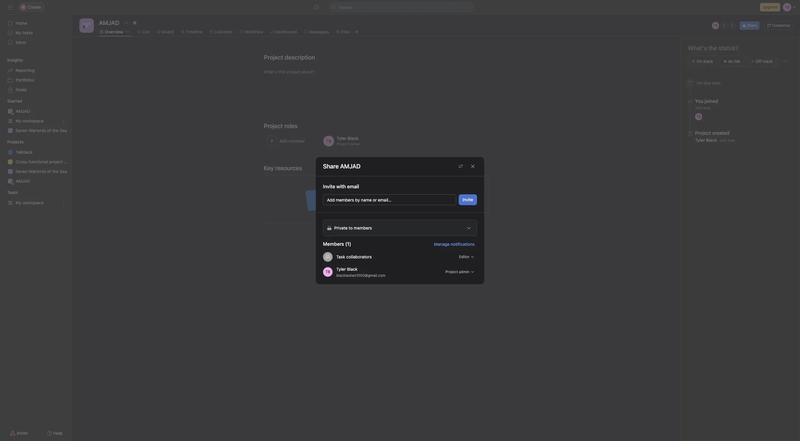 Task type: vqa. For each thing, say whether or not it's contained in the screenshot.
Upgrade
yes



Task type: locate. For each thing, give the bounding box(es) containing it.
track for off track
[[763, 59, 773, 64]]

1 vertical spatial amjad link
[[4, 176, 69, 186]]

0 vertical spatial warlords
[[29, 128, 46, 133]]

starred
[[7, 98, 22, 103]]

timeline link
[[181, 29, 202, 35]]

dashboard link
[[270, 29, 297, 35]]

0 vertical spatial seven
[[16, 128, 28, 133]]

project admin
[[446, 269, 470, 274]]

now down "project created"
[[728, 138, 735, 143]]

1 my workspace from the top
[[16, 118, 44, 123]]

2 the from the top
[[52, 169, 58, 174]]

project left plan
[[49, 159, 63, 164]]

2 a from the left
[[438, 186, 440, 191]]

invite
[[323, 184, 335, 189], [463, 197, 473, 202], [17, 430, 28, 436]]

supporting
[[386, 193, 407, 198]]

on track
[[697, 59, 713, 64]]

the inside starred element
[[52, 128, 58, 133]]

1 vertical spatial project
[[352, 193, 366, 198]]

amjad inside starred element
[[16, 109, 30, 114]]

0 vertical spatial just
[[695, 106, 702, 110]]

1 vertical spatial of
[[47, 169, 51, 174]]

shared
[[402, 186, 415, 191]]

reporting link
[[4, 66, 69, 75]]

seven warlords of the sea up talkback link
[[16, 128, 67, 133]]

0 vertical spatial my workspace
[[16, 118, 44, 123]]

1 vertical spatial just
[[720, 138, 727, 143]]

0 horizontal spatial brief
[[367, 193, 376, 198]]

now down you joined button
[[703, 106, 710, 110]]

1 vertical spatial my workspace
[[16, 200, 44, 205]]

create project brief button
[[352, 202, 400, 213]]

my left tasks
[[16, 30, 22, 35]]

workflow
[[244, 29, 263, 34]]

0 horizontal spatial invite button
[[6, 428, 32, 439]]

a right with
[[438, 186, 440, 191]]

amjad link down goals link
[[4, 106, 69, 116]]

1 vertical spatial now
[[728, 138, 735, 143]]

remove from starred image
[[132, 20, 137, 25]]

1 horizontal spatial tb
[[696, 114, 701, 119]]

tyler down task
[[336, 266, 346, 271]]

starred element
[[0, 96, 72, 137]]

seven warlords of the sea link up talkback link
[[4, 126, 69, 135]]

1 seven warlords of the sea link from the top
[[4, 126, 69, 135]]

workspace
[[23, 118, 44, 123], [23, 200, 44, 205]]

2 of from the top
[[47, 169, 51, 174]]

0 vertical spatial seven warlords of the sea link
[[4, 126, 69, 135]]

1 warlords from the top
[[29, 128, 46, 133]]

a up supporting
[[398, 186, 401, 191]]

1 vertical spatial warlords
[[29, 169, 46, 174]]

my workspace link down starred at the top left
[[4, 116, 69, 126]]

manage notifications button
[[434, 241, 477, 246]]

amjad link up the teams element
[[4, 176, 69, 186]]

projects element
[[0, 137, 72, 187]]

seven warlords of the sea link inside projects element
[[4, 167, 69, 176]]

close this dialog image
[[470, 164, 475, 169]]

1 vertical spatial seven warlords of the sea link
[[4, 167, 69, 176]]

0 vertical spatial project
[[49, 159, 63, 164]]

files link
[[336, 29, 350, 35]]

2 horizontal spatial invite
[[463, 197, 473, 202]]

of inside projects element
[[47, 169, 51, 174]]

brief
[[367, 193, 376, 198], [389, 205, 399, 210]]

the down the cross-functional project plan
[[52, 169, 58, 174]]

of
[[47, 128, 51, 133], [47, 169, 51, 174]]

1 horizontal spatial tyler
[[695, 137, 705, 143]]

warlords inside starred element
[[29, 128, 46, 133]]

1 a from the left
[[398, 186, 401, 191]]

2 warlords from the top
[[29, 169, 46, 174]]

0 vertical spatial sea
[[60, 128, 67, 133]]

3 my from the top
[[16, 200, 22, 205]]

project roles
[[264, 122, 298, 129]]

my inside my tasks link
[[16, 30, 22, 35]]

1 the from the top
[[52, 128, 58, 133]]

share
[[747, 23, 757, 28]]

align your team around a shared vision with a project brief and supporting resources.
[[352, 186, 440, 198]]

just down you
[[695, 106, 702, 110]]

2 amjad link from the top
[[4, 176, 69, 186]]

team
[[7, 190, 18, 195]]

files
[[341, 29, 350, 34]]

1 horizontal spatial track
[[763, 59, 773, 64]]

brief down email…
[[389, 205, 399, 210]]

the for functional
[[52, 169, 58, 174]]

starred button
[[0, 98, 22, 104]]

warlords up talkback link
[[29, 128, 46, 133]]

2 my from the top
[[16, 118, 22, 123]]

amjad link inside projects element
[[4, 176, 69, 186]]

portfolios link
[[4, 75, 69, 85]]

1 track from the left
[[703, 59, 713, 64]]

0 vertical spatial invite
[[323, 184, 335, 189]]

home
[[16, 20, 27, 26]]

projects
[[7, 139, 24, 144]]

1 my workspace link from the top
[[4, 116, 69, 126]]

0 vertical spatial my
[[16, 30, 22, 35]]

project admin button
[[443, 268, 477, 276]]

0 vertical spatial brief
[[367, 193, 376, 198]]

seven warlords of the sea link for workspace
[[4, 126, 69, 135]]

notifications
[[451, 241, 475, 246]]

1 vertical spatial seven warlords of the sea
[[16, 169, 67, 174]]

at risk button
[[720, 56, 745, 67]]

resources.
[[408, 193, 428, 198]]

seven warlords of the sea
[[16, 128, 67, 133], [16, 169, 67, 174]]

seven up projects
[[16, 128, 28, 133]]

warlords for functional
[[29, 169, 46, 174]]

seven down "cross-"
[[16, 169, 28, 174]]

cross-functional project plan link
[[4, 157, 72, 167]]

now
[[703, 106, 710, 110], [728, 138, 735, 143]]

name
[[361, 197, 372, 202]]

my down team
[[16, 200, 22, 205]]

project inside align your team around a shared vision with a project brief and supporting resources.
[[352, 193, 366, 198]]

1 vertical spatial my
[[16, 118, 22, 123]]

0 vertical spatial tb
[[713, 23, 718, 28]]

track inside button
[[703, 59, 713, 64]]

amjad down starred at the top left
[[16, 109, 30, 114]]

track right on at the right
[[703, 59, 713, 64]]

just inside you joined just now
[[695, 106, 702, 110]]

1 my from the top
[[16, 30, 22, 35]]

1 horizontal spatial black
[[706, 137, 717, 143]]

brief down your
[[367, 193, 376, 198]]

black inside tyler black blacklashes1000@gmail.com
[[347, 266, 358, 271]]

1 horizontal spatial invite button
[[459, 194, 477, 205]]

tb
[[713, 23, 718, 28], [696, 114, 701, 119], [326, 269, 330, 274]]

0 horizontal spatial a
[[398, 186, 401, 191]]

1 vertical spatial sea
[[60, 169, 67, 174]]

black
[[706, 137, 717, 143], [347, 266, 358, 271]]

0 vertical spatial amjad
[[16, 109, 30, 114]]

project down email…
[[374, 205, 388, 210]]

1 horizontal spatial just
[[720, 138, 727, 143]]

0 horizontal spatial tb
[[326, 269, 330, 274]]

2 my workspace from the top
[[16, 200, 44, 205]]

brief inside 'create project brief' button
[[389, 205, 399, 210]]

share amjad
[[323, 163, 361, 170]]

2 workspace from the top
[[23, 200, 44, 205]]

1 horizontal spatial now
[[728, 138, 735, 143]]

1 horizontal spatial a
[[438, 186, 440, 191]]

project inside button
[[374, 205, 388, 210]]

my tasks
[[16, 30, 33, 35]]

amjad inside projects element
[[16, 178, 30, 184]]

2 seven warlords of the sea from the top
[[16, 169, 67, 174]]

of down the cross-functional project plan
[[47, 169, 51, 174]]

1 sea from the top
[[60, 128, 67, 133]]

amjad up team
[[16, 178, 30, 184]]

warlords
[[29, 128, 46, 133], [29, 169, 46, 174]]

board
[[162, 29, 174, 34]]

track right off
[[763, 59, 773, 64]]

0 vertical spatial invite button
[[459, 194, 477, 205]]

tb down you joined just now
[[696, 114, 701, 119]]

my tasks link
[[4, 28, 69, 38]]

track for on track
[[703, 59, 713, 64]]

seven warlords of the sea inside projects element
[[16, 169, 67, 174]]

0 vertical spatial of
[[47, 128, 51, 133]]

1 vertical spatial invite
[[463, 197, 473, 202]]

overview link
[[100, 29, 123, 35]]

1 vertical spatial black
[[347, 266, 358, 271]]

global element
[[0, 15, 72, 51]]

1 vertical spatial my workspace link
[[4, 198, 69, 208]]

manage
[[434, 241, 450, 246]]

2 horizontal spatial project
[[374, 205, 388, 210]]

1 vertical spatial amjad
[[16, 178, 30, 184]]

workspace inside the teams element
[[23, 200, 44, 205]]

collaborators
[[346, 254, 372, 259]]

1 vertical spatial tyler
[[336, 266, 346, 271]]

0 horizontal spatial black
[[347, 266, 358, 271]]

around
[[384, 186, 397, 191]]

0 horizontal spatial tyler
[[336, 266, 346, 271]]

tyler down "project created"
[[695, 137, 705, 143]]

2 sea from the top
[[60, 169, 67, 174]]

warlords down cross-functional project plan link
[[29, 169, 46, 174]]

usersicon image
[[325, 254, 330, 259]]

amjad for amjad 'link' within starred element
[[16, 109, 30, 114]]

my workspace down starred at the top left
[[16, 118, 44, 123]]

list link
[[138, 29, 150, 35]]

0 vertical spatial amjad link
[[4, 106, 69, 116]]

1 horizontal spatial invite
[[323, 184, 335, 189]]

None text field
[[97, 17, 121, 28]]

invite button
[[459, 194, 477, 205], [6, 428, 32, 439]]

at
[[728, 59, 733, 64]]

track inside button
[[763, 59, 773, 64]]

the status?
[[709, 45, 739, 51]]

0 horizontal spatial now
[[703, 106, 710, 110]]

off track button
[[747, 56, 777, 67]]

0 vertical spatial my workspace link
[[4, 116, 69, 126]]

seven
[[16, 128, 28, 133], [16, 169, 28, 174]]

list
[[143, 29, 150, 34]]

seven warlords of the sea inside starred element
[[16, 128, 67, 133]]

2 vertical spatial project
[[374, 205, 388, 210]]

what's
[[688, 45, 707, 51]]

my workspace inside the teams element
[[16, 200, 44, 205]]

0 vertical spatial now
[[703, 106, 710, 110]]

the up talkback link
[[52, 128, 58, 133]]

sea inside projects element
[[60, 169, 67, 174]]

project
[[49, 159, 63, 164], [352, 193, 366, 198], [374, 205, 388, 210]]

0 horizontal spatial just
[[695, 106, 702, 110]]

0 vertical spatial the
[[52, 128, 58, 133]]

2 seven from the top
[[16, 169, 28, 174]]

2 amjad from the top
[[16, 178, 30, 184]]

my inside starred element
[[16, 118, 22, 123]]

1 vertical spatial workspace
[[23, 200, 44, 205]]

board image
[[83, 22, 90, 29]]

project down align
[[352, 193, 366, 198]]

0 horizontal spatial track
[[703, 59, 713, 64]]

track
[[703, 59, 713, 64], [763, 59, 773, 64]]

0 vertical spatial black
[[706, 137, 717, 143]]

functional
[[29, 159, 48, 164]]

1 vertical spatial the
[[52, 169, 58, 174]]

1 amjad link from the top
[[4, 106, 69, 116]]

hide sidebar image
[[8, 5, 13, 10]]

2 my workspace link from the top
[[4, 198, 69, 208]]

tb up what's the status?
[[713, 23, 718, 28]]

team
[[373, 186, 383, 191]]

1 vertical spatial seven
[[16, 169, 28, 174]]

1 horizontal spatial project
[[352, 193, 366, 198]]

just
[[695, 106, 702, 110], [720, 138, 727, 143]]

seven warlords of the sea link down functional
[[4, 167, 69, 176]]

you joined just now
[[695, 98, 718, 110]]

1 workspace from the top
[[23, 118, 44, 123]]

my down starred at the top left
[[16, 118, 22, 123]]

board link
[[157, 29, 174, 35]]

of up talkback link
[[47, 128, 51, 133]]

1 amjad from the top
[[16, 109, 30, 114]]

of inside starred element
[[47, 128, 51, 133]]

seven inside projects element
[[16, 169, 28, 174]]

seven warlords of the sea down the cross-functional project plan
[[16, 169, 67, 174]]

the inside projects element
[[52, 169, 58, 174]]

2 track from the left
[[763, 59, 773, 64]]

0 vertical spatial tyler
[[695, 137, 705, 143]]

1 horizontal spatial brief
[[389, 205, 399, 210]]

amjad link
[[4, 106, 69, 116], [4, 176, 69, 186]]

project created tyler black just now
[[695, 130, 735, 143]]

just down "project created"
[[720, 138, 727, 143]]

2 vertical spatial my
[[16, 200, 22, 205]]

1 of from the top
[[47, 128, 51, 133]]

warlords inside projects element
[[29, 169, 46, 174]]

tb down usersicon
[[326, 269, 330, 274]]

my
[[16, 30, 22, 35], [16, 118, 22, 123], [16, 200, 22, 205]]

my workspace inside starred element
[[16, 118, 44, 123]]

just inside project created tyler black just now
[[720, 138, 727, 143]]

2 vertical spatial tb
[[326, 269, 330, 274]]

1 vertical spatial tb
[[696, 114, 701, 119]]

1 seven warlords of the sea from the top
[[16, 128, 67, 133]]

editor button
[[457, 253, 477, 261]]

members
[[336, 197, 354, 202]]

1 seven from the top
[[16, 128, 28, 133]]

black down "project created"
[[706, 137, 717, 143]]

my workspace link down team
[[4, 198, 69, 208]]

seven inside starred element
[[16, 128, 28, 133]]

0 horizontal spatial invite
[[17, 430, 28, 436]]

project created
[[695, 130, 729, 136]]

sea inside starred element
[[60, 128, 67, 133]]

2 horizontal spatial tb
[[713, 23, 718, 28]]

seven warlords of the sea link inside starred element
[[4, 126, 69, 135]]

my workspace link inside the teams element
[[4, 198, 69, 208]]

0 vertical spatial workspace
[[23, 118, 44, 123]]

cross-
[[16, 159, 29, 164]]

my workspace link
[[4, 116, 69, 126], [4, 198, 69, 208]]

tasks
[[23, 30, 33, 35]]

now inside you joined just now
[[703, 106, 710, 110]]

0 vertical spatial seven warlords of the sea
[[16, 128, 67, 133]]

my workspace down team
[[16, 200, 44, 205]]

timeline
[[186, 29, 202, 34]]

my workspace
[[16, 118, 44, 123], [16, 200, 44, 205]]

you joined button
[[695, 98, 718, 104]]

2 seven warlords of the sea link from the top
[[4, 167, 69, 176]]

black up blacklashes1000@gmail.com
[[347, 266, 358, 271]]

private to members option group
[[323, 220, 477, 236]]

1 vertical spatial brief
[[389, 205, 399, 210]]



Task type: describe. For each thing, give the bounding box(es) containing it.
my workspace for my workspace link within the the teams element
[[16, 200, 44, 205]]

seven warlords of the sea link for functional
[[4, 167, 69, 176]]

your
[[363, 186, 372, 191]]

editor
[[459, 254, 470, 259]]

my workspace for my workspace link within starred element
[[16, 118, 44, 123]]

invite with email
[[323, 184, 359, 189]]

sea for my workspace
[[60, 128, 67, 133]]

home link
[[4, 18, 69, 28]]

add
[[327, 197, 335, 202]]

my for seven warlords of the sea
[[16, 118, 22, 123]]

private to members
[[334, 225, 372, 230]]

team button
[[0, 190, 18, 196]]

tyler inside project created tyler black just now
[[695, 137, 705, 143]]

joined
[[705, 98, 718, 104]]

Project description title text field
[[260, 51, 317, 64]]

and
[[377, 193, 384, 198]]

on
[[697, 59, 702, 64]]

0 horizontal spatial project
[[49, 159, 63, 164]]

task
[[336, 254, 345, 259]]

dashboard
[[275, 29, 297, 34]]

inbox link
[[4, 38, 69, 47]]

overview
[[105, 29, 123, 34]]

share button
[[740, 21, 760, 30]]

at risk
[[728, 59, 741, 64]]

align
[[352, 186, 362, 191]]

project
[[446, 269, 458, 274]]

portfolios
[[16, 77, 34, 82]]

or
[[373, 197, 377, 202]]

risk
[[734, 59, 741, 64]]

goals
[[16, 87, 27, 92]]

project permissions image
[[458, 164, 463, 169]]

add members by name or email…
[[327, 197, 392, 202]]

email…
[[378, 197, 392, 202]]

the for workspace
[[52, 128, 58, 133]]

key resources
[[264, 165, 302, 171]]

messages
[[309, 29, 329, 34]]

tb inside button
[[713, 23, 718, 28]]

warlords for workspace
[[29, 128, 46, 133]]

talkback
[[16, 150, 33, 155]]

with
[[429, 186, 437, 191]]

tyler black link
[[695, 137, 717, 143]]

by
[[355, 197, 360, 202]]

insights
[[7, 57, 23, 63]]

of for workspace
[[47, 128, 51, 133]]

what's the status?
[[688, 45, 739, 51]]

2 vertical spatial invite
[[17, 430, 28, 436]]

teams element
[[0, 187, 72, 209]]

reporting
[[16, 68, 35, 73]]

members (1)
[[323, 241, 351, 247]]

cross-functional project plan
[[16, 159, 72, 164]]

create
[[360, 205, 373, 210]]

upgrade button
[[760, 3, 780, 11]]

off
[[756, 59, 762, 64]]

you
[[695, 98, 704, 104]]

plan
[[64, 159, 72, 164]]

admin
[[459, 269, 470, 274]]

talkback link
[[4, 147, 69, 157]]

share amjad dialog
[[316, 157, 484, 284]]

upgrade
[[763, 5, 778, 9]]

messages link
[[304, 29, 329, 35]]

workspace inside starred element
[[23, 118, 44, 123]]

tyler inside tyler black blacklashes1000@gmail.com
[[336, 266, 346, 271]]

insights button
[[0, 57, 23, 63]]

tyler black blacklashes1000@gmail.com
[[336, 266, 385, 277]]

seven warlords of the sea for functional
[[16, 169, 67, 174]]

project privacy dialog image
[[467, 225, 471, 230]]

my for inbox
[[16, 30, 22, 35]]

calendar link
[[210, 29, 232, 35]]

of for functional
[[47, 169, 51, 174]]

seven for my
[[16, 128, 28, 133]]

brief inside align your team around a shared vision with a project brief and supporting resources.
[[367, 193, 376, 198]]

goals link
[[4, 85, 69, 94]]

task collaborators
[[336, 254, 372, 259]]

amjad for amjad 'link' inside the projects element
[[16, 178, 30, 184]]

tb button
[[712, 22, 719, 29]]

amjad link inside starred element
[[4, 106, 69, 116]]

tb inside share amjad dialog
[[326, 269, 330, 274]]

manage notifications
[[434, 241, 475, 246]]

seven warlords of the sea for workspace
[[16, 128, 67, 133]]

now inside project created tyler black just now
[[728, 138, 735, 143]]

create project brief
[[360, 205, 399, 210]]

my inside the teams element
[[16, 200, 22, 205]]

calendar
[[214, 29, 232, 34]]

workflow link
[[240, 29, 263, 35]]

seven for cross-
[[16, 169, 28, 174]]

add members by name or email… button
[[323, 194, 456, 205]]

off track
[[756, 59, 773, 64]]

1 vertical spatial invite button
[[6, 428, 32, 439]]

sea for cross-functional project plan
[[60, 169, 67, 174]]

on track button
[[688, 56, 717, 67]]

my workspace link inside starred element
[[4, 116, 69, 126]]

black inside project created tyler black just now
[[706, 137, 717, 143]]

insights element
[[0, 55, 72, 96]]

projects button
[[0, 139, 24, 145]]

vision
[[416, 186, 428, 191]]

with email
[[336, 184, 359, 189]]



